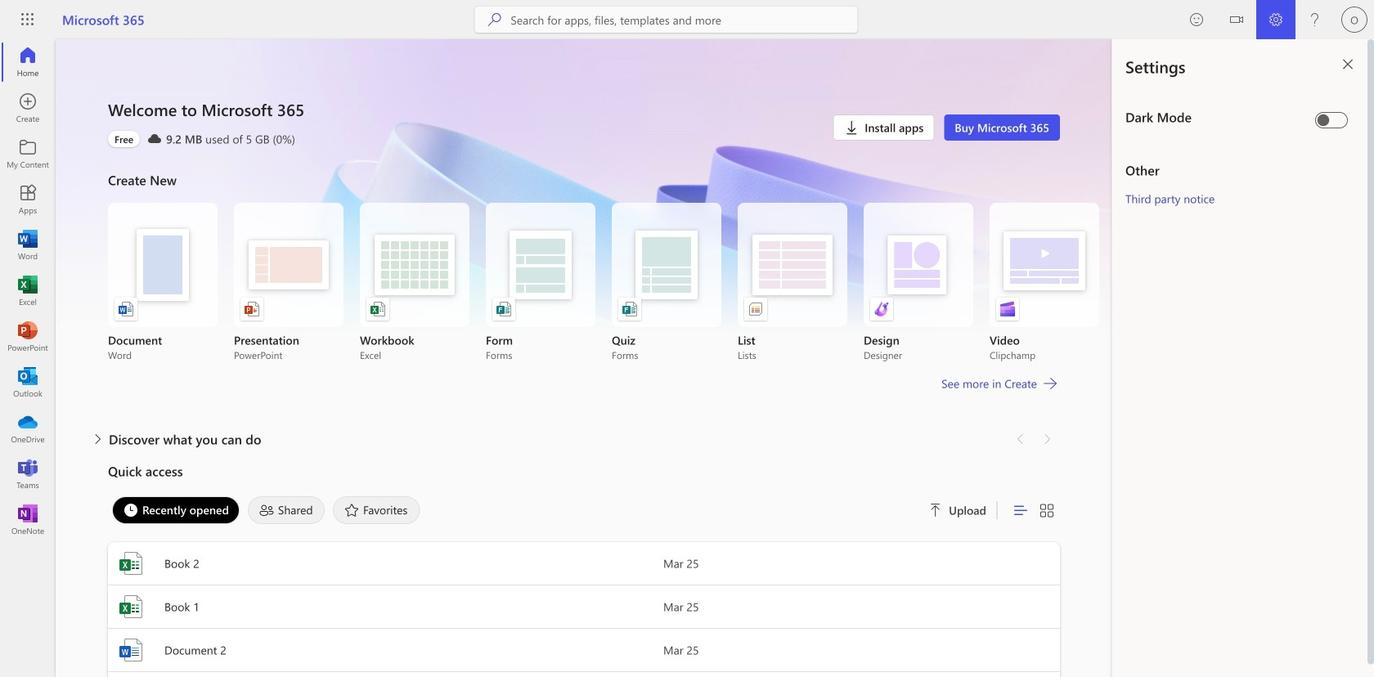 Task type: locate. For each thing, give the bounding box(es) containing it.
None search field
[[475, 7, 858, 33]]

forms survey image
[[496, 301, 512, 317]]

2 tab from the left
[[244, 497, 329, 524]]

1 tab from the left
[[108, 497, 244, 524]]

outlook image
[[20, 375, 36, 391]]

excel image up excel icon
[[118, 551, 144, 577]]

create new element
[[108, 167, 1099, 426]]

clipchamp video image
[[1000, 301, 1016, 317]]

favorites element
[[333, 497, 420, 524]]

row group
[[108, 672, 1060, 677]]

banner
[[0, 0, 1374, 42]]

1 vertical spatial word image
[[118, 637, 144, 663]]

0 horizontal spatial word image
[[20, 237, 36, 254]]

tab
[[108, 497, 244, 524], [244, 497, 329, 524], [329, 497, 424, 524]]

name book 2 cell
[[108, 551, 663, 577]]

teams image
[[20, 466, 36, 483]]

application
[[0, 39, 1113, 677]]

home image
[[20, 54, 36, 70]]

dark mode element
[[1126, 108, 1309, 126]]

name document 2 cell
[[108, 637, 663, 663]]

region
[[1063, 39, 1374, 677], [1113, 39, 1374, 677]]

other element
[[1126, 161, 1355, 179]]

list
[[108, 203, 1099, 362]]

1 horizontal spatial excel image
[[118, 551, 144, 577]]

word image down excel icon
[[118, 637, 144, 663]]

navigation
[[0, 39, 56, 543]]

0 vertical spatial excel image
[[20, 283, 36, 299]]

tab list
[[108, 492, 910, 528]]

word image down apps image
[[20, 237, 36, 254]]

excel image up powerpoint icon
[[20, 283, 36, 299]]

excel image
[[20, 283, 36, 299], [118, 551, 144, 577]]

onedrive image
[[20, 420, 36, 437]]

word image
[[20, 237, 36, 254], [118, 637, 144, 663]]

this account doesn't have a microsoft 365 subscription. click to view your benefits. tooltip
[[108, 131, 140, 147]]



Task type: vqa. For each thing, say whether or not it's contained in the screenshot.
Designer Design icon
yes



Task type: describe. For each thing, give the bounding box(es) containing it.
shared element
[[248, 497, 325, 524]]

word document image
[[118, 301, 134, 317]]

lists list image
[[748, 301, 764, 317]]

onenote image
[[20, 512, 36, 528]]

name book 1 cell
[[108, 594, 663, 620]]

1 region from the left
[[1063, 39, 1374, 677]]

powerpoint presentation image
[[244, 301, 260, 317]]

0 vertical spatial word image
[[20, 237, 36, 254]]

3 tab from the left
[[329, 497, 424, 524]]

my content image
[[20, 146, 36, 162]]

powerpoint image
[[20, 329, 36, 345]]

designer design image
[[874, 301, 890, 317]]

recently opened element
[[112, 497, 240, 524]]

excel workbook image
[[370, 301, 386, 317]]

0 horizontal spatial excel image
[[20, 283, 36, 299]]

Search box. Suggestions appear as you type. search field
[[511, 7, 858, 33]]

excel image
[[118, 594, 144, 620]]

2 region from the left
[[1113, 39, 1374, 677]]

1 horizontal spatial word image
[[118, 637, 144, 663]]

new quiz image
[[622, 301, 638, 317]]

apps image
[[20, 191, 36, 208]]

1 vertical spatial excel image
[[118, 551, 144, 577]]

create image
[[20, 100, 36, 116]]

o image
[[1342, 7, 1368, 33]]

designer design image
[[874, 301, 890, 317]]



